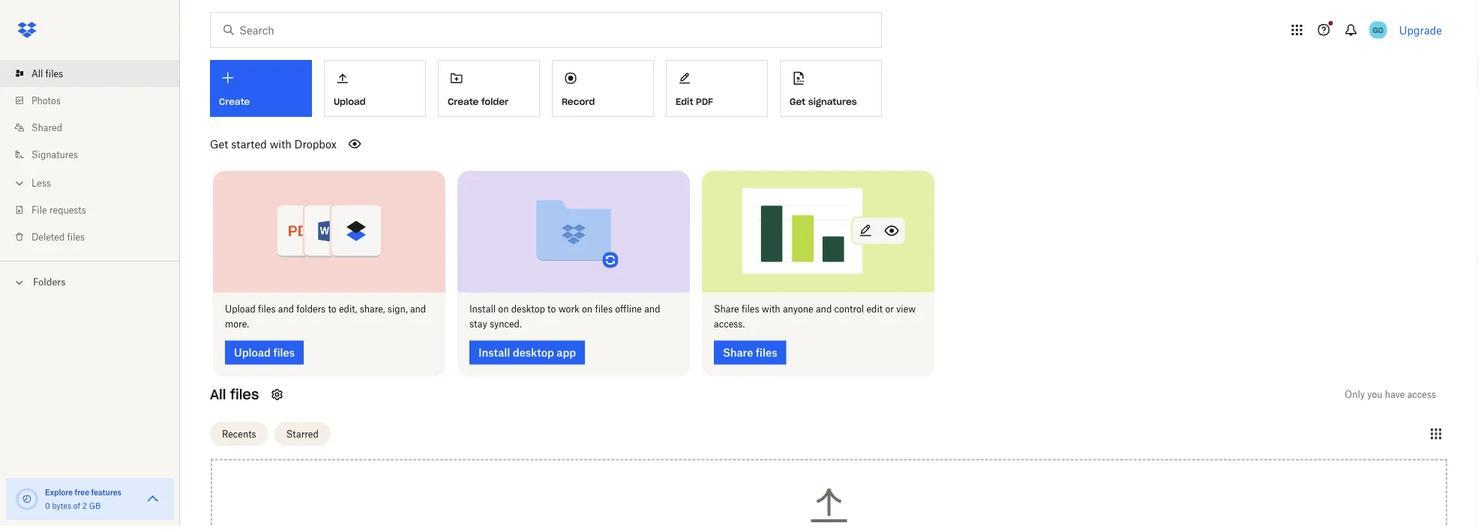 Task type: vqa. For each thing, say whether or not it's contained in the screenshot.
Starred
yes



Task type: describe. For each thing, give the bounding box(es) containing it.
only you have access
[[1346, 389, 1437, 401]]

work
[[559, 304, 580, 315]]

1 on from the left
[[499, 304, 509, 315]]

explore
[[45, 488, 73, 498]]

explore free features 0 bytes of 2 gb
[[45, 488, 121, 511]]

file requests
[[32, 204, 86, 216]]

record button
[[552, 60, 654, 117]]

folders button
[[0, 271, 180, 293]]

and inside share files with anyone and control edit or view access.
[[816, 304, 832, 315]]

create folder button
[[438, 60, 540, 117]]

install on desktop to work on files offline and stay synced.
[[470, 304, 661, 330]]

upload files
[[234, 347, 295, 359]]

access
[[1408, 389, 1437, 401]]

synced.
[[490, 319, 522, 330]]

record
[[562, 96, 595, 108]]

upload files and folders to edit, share, sign, and more.
[[225, 304, 426, 330]]

2 on from the left
[[582, 304, 593, 315]]

go button
[[1367, 18, 1391, 42]]

share files
[[723, 347, 778, 359]]

photos link
[[12, 87, 180, 114]]

folders
[[33, 277, 66, 288]]

folder
[[482, 96, 509, 108]]

upgrade
[[1400, 24, 1443, 36]]

app
[[557, 347, 576, 359]]

share for share files
[[723, 347, 754, 359]]

control
[[835, 304, 865, 315]]

upload for upload files
[[234, 347, 271, 359]]

share for share files with anyone and control edit or view access.
[[714, 304, 740, 315]]

or
[[886, 304, 894, 315]]

files up folder settings icon
[[273, 347, 295, 359]]

1 horizontal spatial all files
[[210, 386, 259, 404]]

Search in folder "Dropbox" text field
[[239, 22, 851, 38]]

1 horizontal spatial all
[[210, 386, 226, 404]]

signatures
[[32, 149, 78, 160]]

all inside list item
[[32, 68, 43, 79]]

edit
[[867, 304, 883, 315]]

have
[[1386, 389, 1406, 401]]

deleted files link
[[12, 224, 180, 251]]

dropbox image
[[12, 15, 42, 45]]

free
[[75, 488, 89, 498]]

starred button
[[274, 422, 331, 447]]

photos
[[32, 95, 61, 106]]

to inside install on desktop to work on files offline and stay synced.
[[548, 304, 556, 315]]

edit pdf button
[[666, 60, 768, 117]]

offline
[[615, 304, 642, 315]]

get signatures button
[[780, 60, 882, 117]]

install desktop app
[[479, 347, 576, 359]]

create for create folder
[[448, 96, 479, 108]]

folders
[[297, 304, 326, 315]]

of
[[73, 502, 80, 511]]

recents
[[222, 429, 256, 440]]

bytes
[[52, 502, 71, 511]]

get for get started with dropbox
[[210, 138, 228, 150]]

get for get signatures
[[790, 96, 806, 108]]

file requests link
[[12, 197, 180, 224]]

1 and from the left
[[278, 304, 294, 315]]

stay
[[470, 319, 488, 330]]

folder settings image
[[268, 386, 286, 404]]



Task type: locate. For each thing, give the bounding box(es) containing it.
upload files button
[[225, 341, 304, 365]]

2 to from the left
[[548, 304, 556, 315]]

1 horizontal spatial create
[[448, 96, 479, 108]]

to inside upload files and folders to edit, share, sign, and more.
[[328, 304, 337, 315]]

requests
[[49, 204, 86, 216]]

0 horizontal spatial on
[[499, 304, 509, 315]]

desktop
[[512, 304, 545, 315], [513, 347, 554, 359]]

desktop left app
[[513, 347, 554, 359]]

2 vertical spatial upload
[[234, 347, 271, 359]]

1 vertical spatial all files
[[210, 386, 259, 404]]

and right offline
[[645, 304, 661, 315]]

2
[[82, 502, 87, 511]]

edit pdf
[[676, 96, 714, 108]]

create button
[[210, 60, 312, 117]]

0 horizontal spatial to
[[328, 304, 337, 315]]

anyone
[[783, 304, 814, 315]]

2 and from the left
[[410, 304, 426, 315]]

recents button
[[210, 422, 268, 447]]

install for install desktop app
[[479, 347, 510, 359]]

on up synced.
[[499, 304, 509, 315]]

get started with dropbox
[[210, 138, 337, 150]]

create left folder
[[448, 96, 479, 108]]

upload for upload
[[334, 96, 366, 108]]

with inside share files with anyone and control edit or view access.
[[762, 304, 781, 315]]

desktop inside install on desktop to work on files offline and stay synced.
[[512, 304, 545, 315]]

shared
[[32, 122, 62, 133]]

sign,
[[388, 304, 408, 315]]

upload for upload files and folders to edit, share, sign, and more.
[[225, 304, 256, 315]]

0 horizontal spatial all
[[32, 68, 43, 79]]

dropbox
[[295, 138, 337, 150]]

all
[[32, 68, 43, 79], [210, 386, 226, 404]]

upload up more.
[[225, 304, 256, 315]]

less
[[32, 177, 51, 189]]

view
[[897, 304, 916, 315]]

share,
[[360, 304, 385, 315]]

1 vertical spatial all
[[210, 386, 226, 404]]

install down synced.
[[479, 347, 510, 359]]

files left folder settings icon
[[230, 386, 259, 404]]

1 vertical spatial get
[[210, 138, 228, 150]]

with
[[270, 138, 292, 150], [762, 304, 781, 315]]

edit,
[[339, 304, 358, 315]]

less image
[[12, 176, 27, 191]]

share up access.
[[714, 304, 740, 315]]

and left folders
[[278, 304, 294, 315]]

features
[[91, 488, 121, 498]]

all up photos
[[32, 68, 43, 79]]

0
[[45, 502, 50, 511]]

install inside install on desktop to work on files offline and stay synced.
[[470, 304, 496, 315]]

1 vertical spatial with
[[762, 304, 781, 315]]

files inside upload files and folders to edit, share, sign, and more.
[[258, 304, 276, 315]]

deleted files
[[32, 231, 85, 243]]

all files inside the all files link
[[32, 68, 63, 79]]

all up recents
[[210, 386, 226, 404]]

0 vertical spatial get
[[790, 96, 806, 108]]

all files list item
[[0, 60, 180, 87]]

and
[[278, 304, 294, 315], [410, 304, 426, 315], [645, 304, 661, 315], [816, 304, 832, 315]]

install for install on desktop to work on files offline and stay synced.
[[470, 304, 496, 315]]

0 vertical spatial desktop
[[512, 304, 545, 315]]

0 vertical spatial upload
[[334, 96, 366, 108]]

create
[[448, 96, 479, 108], [219, 96, 250, 108]]

all files up photos
[[32, 68, 63, 79]]

list
[[0, 51, 180, 261]]

get signatures
[[790, 96, 857, 108]]

0 vertical spatial share
[[714, 304, 740, 315]]

upload up dropbox
[[334, 96, 366, 108]]

get left started
[[210, 138, 228, 150]]

1 horizontal spatial get
[[790, 96, 806, 108]]

all files link
[[12, 60, 180, 87]]

share
[[714, 304, 740, 315], [723, 347, 754, 359]]

files inside 'link'
[[67, 231, 85, 243]]

upload inside dropdown button
[[334, 96, 366, 108]]

install inside button
[[479, 347, 510, 359]]

1 horizontal spatial with
[[762, 304, 781, 315]]

edit
[[676, 96, 694, 108]]

4 and from the left
[[816, 304, 832, 315]]

upload button
[[324, 60, 426, 117]]

with left anyone
[[762, 304, 781, 315]]

1 vertical spatial share
[[723, 347, 754, 359]]

get inside button
[[790, 96, 806, 108]]

files up upload files button on the bottom left of page
[[258, 304, 276, 315]]

0 horizontal spatial create
[[219, 96, 250, 108]]

all files up recents
[[210, 386, 259, 404]]

0 vertical spatial with
[[270, 138, 292, 150]]

files
[[45, 68, 63, 79], [67, 231, 85, 243], [258, 304, 276, 315], [595, 304, 613, 315], [742, 304, 760, 315], [273, 347, 295, 359], [756, 347, 778, 359], [230, 386, 259, 404]]

0 vertical spatial all files
[[32, 68, 63, 79]]

shared link
[[12, 114, 180, 141]]

and left control
[[816, 304, 832, 315]]

starred
[[286, 429, 319, 440]]

upload inside button
[[234, 347, 271, 359]]

files up access.
[[742, 304, 760, 315]]

to left the work
[[548, 304, 556, 315]]

to left edit,
[[328, 304, 337, 315]]

files up photos
[[45, 68, 63, 79]]

0 horizontal spatial get
[[210, 138, 228, 150]]

files left offline
[[595, 304, 613, 315]]

pdf
[[696, 96, 714, 108]]

share inside share files with anyone and control edit or view access.
[[714, 304, 740, 315]]

access.
[[714, 319, 745, 330]]

share down access.
[[723, 347, 754, 359]]

desktop up synced.
[[512, 304, 545, 315]]

files inside share files with anyone and control edit or view access.
[[742, 304, 760, 315]]

install
[[470, 304, 496, 315], [479, 347, 510, 359]]

create up started
[[219, 96, 250, 108]]

1 vertical spatial install
[[479, 347, 510, 359]]

share files button
[[714, 341, 787, 365]]

gb
[[89, 502, 101, 511]]

share inside share files button
[[723, 347, 754, 359]]

1 vertical spatial desktop
[[513, 347, 554, 359]]

create for create
[[219, 96, 250, 108]]

1 horizontal spatial to
[[548, 304, 556, 315]]

signatures
[[809, 96, 857, 108]]

1 horizontal spatial on
[[582, 304, 593, 315]]

1 vertical spatial upload
[[225, 304, 256, 315]]

get left signatures
[[790, 96, 806, 108]]

and right sign,
[[410, 304, 426, 315]]

you
[[1368, 389, 1383, 401]]

upgrade link
[[1400, 24, 1443, 36]]

with right started
[[270, 138, 292, 150]]

create folder
[[448, 96, 509, 108]]

files inside install on desktop to work on files offline and stay synced.
[[595, 304, 613, 315]]

create inside button
[[448, 96, 479, 108]]

with for files
[[762, 304, 781, 315]]

files right deleted
[[67, 231, 85, 243]]

all files
[[32, 68, 63, 79], [210, 386, 259, 404]]

files inside list item
[[45, 68, 63, 79]]

with for started
[[270, 138, 292, 150]]

share files with anyone and control edit or view access.
[[714, 304, 916, 330]]

and inside install on desktop to work on files offline and stay synced.
[[645, 304, 661, 315]]

files down share files with anyone and control edit or view access.
[[756, 347, 778, 359]]

more.
[[225, 319, 249, 330]]

signatures link
[[12, 141, 180, 168]]

create inside popup button
[[219, 96, 250, 108]]

quota usage element
[[15, 488, 39, 512]]

file
[[32, 204, 47, 216]]

to
[[328, 304, 337, 315], [548, 304, 556, 315]]

3 and from the left
[[645, 304, 661, 315]]

deleted
[[32, 231, 65, 243]]

0 horizontal spatial all files
[[32, 68, 63, 79]]

go
[[1374, 25, 1384, 35]]

list containing all files
[[0, 51, 180, 261]]

install desktop app button
[[470, 341, 585, 365]]

only
[[1346, 389, 1366, 401]]

started
[[231, 138, 267, 150]]

upload inside upload files and folders to edit, share, sign, and more.
[[225, 304, 256, 315]]

get
[[790, 96, 806, 108], [210, 138, 228, 150]]

0 horizontal spatial with
[[270, 138, 292, 150]]

1 to from the left
[[328, 304, 337, 315]]

desktop inside button
[[513, 347, 554, 359]]

on right the work
[[582, 304, 593, 315]]

upload down more.
[[234, 347, 271, 359]]

install up stay
[[470, 304, 496, 315]]

upload
[[334, 96, 366, 108], [225, 304, 256, 315], [234, 347, 271, 359]]

0 vertical spatial install
[[470, 304, 496, 315]]

on
[[499, 304, 509, 315], [582, 304, 593, 315]]

0 vertical spatial all
[[32, 68, 43, 79]]



